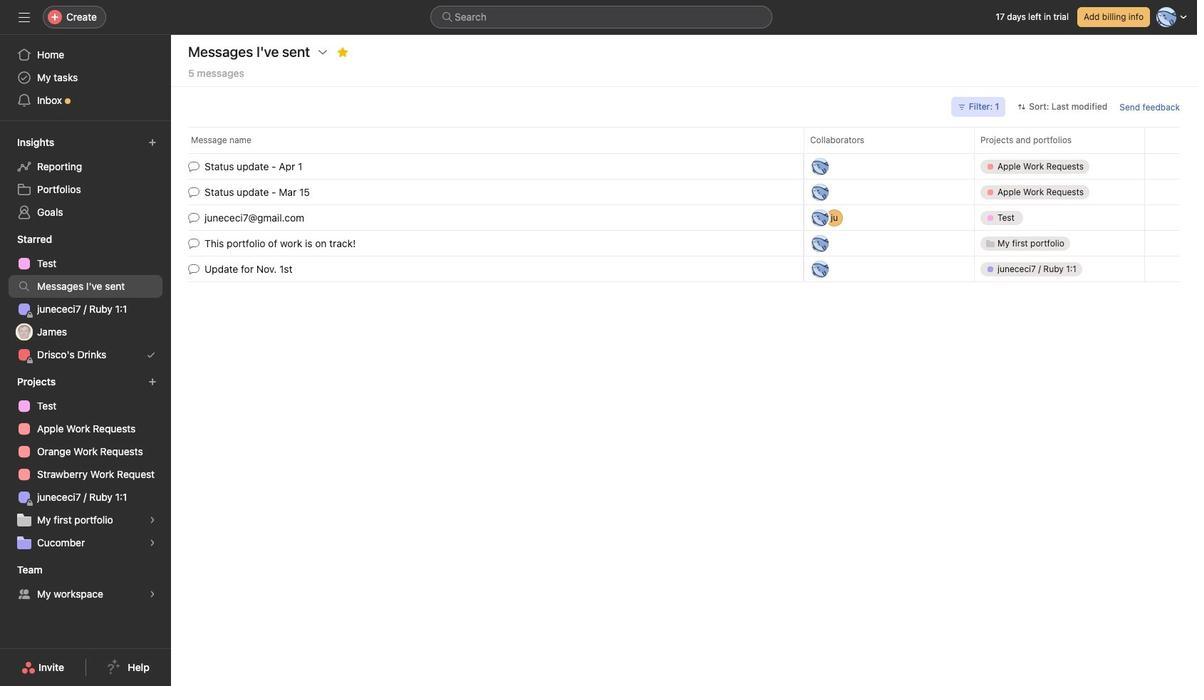 Task type: locate. For each thing, give the bounding box(es) containing it.
remove from starred image
[[337, 46, 349, 58]]

cell for "conversation name for status update - apr 1" cell
[[974, 153, 1145, 180]]

cell for 'conversation name for status update - mar 15' cell
[[974, 179, 1145, 205]]

4 cell from the top
[[974, 256, 1145, 282]]

cell
[[974, 153, 1145, 180], [974, 179, 1145, 205], [974, 205, 1145, 231], [974, 256, 1145, 282]]

1 cell from the top
[[974, 153, 1145, 180]]

tree grid
[[171, 152, 1197, 283]]

2 cell from the top
[[974, 179, 1145, 205]]

conversation name for status update - apr 1 cell
[[171, 153, 804, 180]]

column header
[[188, 127, 808, 153], [804, 127, 979, 153], [974, 127, 1149, 153]]

conversation name for this portfolio of work is on track! cell
[[171, 230, 804, 257]]

3 column header from the left
[[974, 127, 1149, 153]]

conversation name for junececi7@gmail.com cell
[[171, 205, 804, 231]]

new insights image
[[148, 138, 157, 147]]

3 cell from the top
[[974, 205, 1145, 231]]

list box
[[430, 6, 773, 29]]

teams element
[[0, 557, 171, 609]]

row
[[171, 127, 1197, 153], [171, 152, 1197, 181], [188, 153, 1180, 154], [171, 178, 1197, 206], [171, 203, 1197, 232], [171, 229, 1197, 258], [171, 255, 1197, 283]]

conversation name for status update - mar 15 cell
[[171, 179, 804, 205]]



Task type: vqa. For each thing, say whether or not it's contained in the screenshot.
conversation name for junececi7@gmail.com cell cell
yes



Task type: describe. For each thing, give the bounding box(es) containing it.
hide sidebar image
[[19, 11, 30, 23]]

see details, my first portfolio image
[[148, 516, 157, 525]]

2 column header from the left
[[804, 127, 979, 153]]

actions image
[[317, 46, 329, 58]]

global element
[[0, 35, 171, 120]]

see details, my workspace image
[[148, 590, 157, 599]]

cell for the conversation name for junececi7@gmail.com cell
[[974, 205, 1145, 231]]

cell for conversation name for update for nov. 1st cell
[[974, 256, 1145, 282]]

see details, cucomber image
[[148, 539, 157, 547]]

new project or portfolio image
[[148, 378, 157, 386]]

insights element
[[0, 130, 171, 227]]

projects element
[[0, 369, 171, 557]]

conversation name for update for nov. 1st cell
[[171, 256, 804, 282]]

starred element
[[0, 227, 171, 369]]

1 column header from the left
[[188, 127, 808, 153]]



